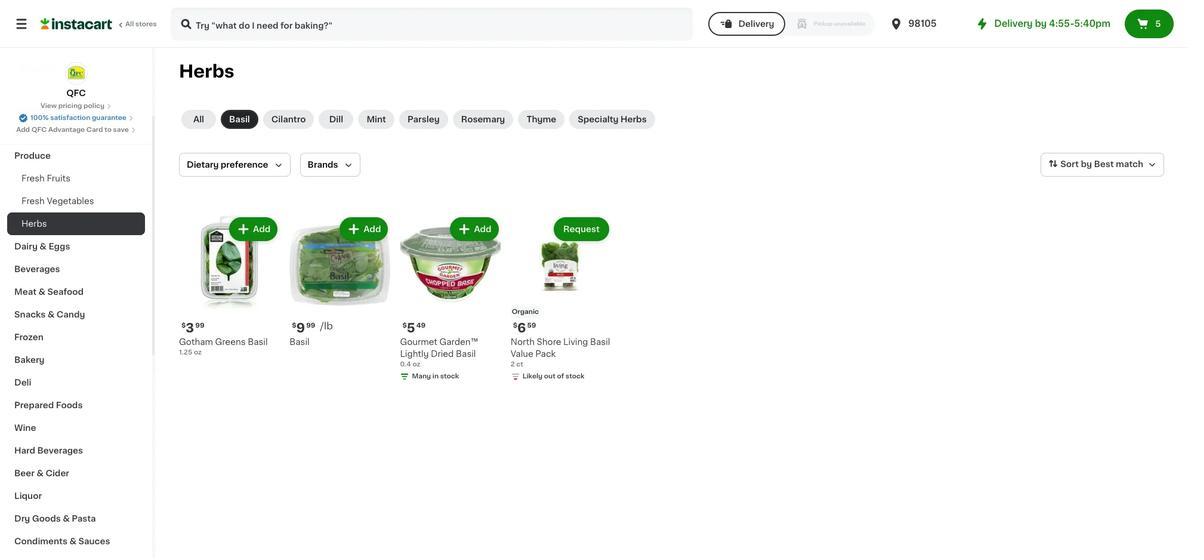 Task type: describe. For each thing, give the bounding box(es) containing it.
qfc logo image
[[65, 62, 87, 85]]

& for condiments
[[69, 537, 76, 546]]

lightly
[[400, 350, 429, 358]]

prepared foods link
[[7, 394, 145, 417]]

$ 3 99
[[182, 322, 205, 335]]

sauces
[[78, 537, 110, 546]]

value
[[511, 350, 534, 358]]

hard
[[14, 447, 35, 455]]

& left pasta
[[63, 515, 70, 523]]

6
[[518, 322, 526, 335]]

basil inside basil link
[[229, 115, 250, 124]]

again
[[60, 40, 84, 48]]

organic
[[512, 309, 539, 315]]

fresh for fresh vegetables
[[21, 197, 45, 205]]

best
[[1095, 160, 1115, 169]]

add for basil
[[364, 225, 381, 233]]

98105
[[909, 19, 937, 28]]

gotham greens basil 1.25 oz
[[179, 338, 268, 356]]

oz inside gotham greens basil 1.25 oz
[[194, 349, 202, 356]]

add for gourmet garden™ lightly dried basil
[[474, 225, 492, 233]]

cilantro link
[[263, 110, 314, 129]]

hard beverages
[[14, 447, 83, 455]]

fresh for fresh fruits
[[21, 174, 45, 183]]

basil inside north shore living basil value pack 2 ct
[[591, 338, 611, 346]]

100% satisfaction guarantee
[[31, 115, 127, 121]]

100% satisfaction guarantee button
[[19, 111, 134, 123]]

foods
[[56, 401, 83, 410]]

delivery button
[[709, 12, 786, 36]]

snacks & candy link
[[7, 303, 145, 326]]

view pricing policy link
[[41, 102, 112, 111]]

pricing
[[58, 103, 82, 109]]

out
[[544, 373, 556, 380]]

all for all stores
[[125, 21, 134, 27]]

goods
[[32, 515, 61, 523]]

specialty herbs link
[[570, 110, 655, 129]]

bakery link
[[7, 349, 145, 371]]

many in stock
[[412, 373, 459, 380]]

2
[[511, 361, 515, 368]]

parsley
[[408, 115, 440, 124]]

0 vertical spatial qfc
[[66, 89, 86, 97]]

add qfc advantage card to save link
[[16, 125, 136, 135]]

beer
[[14, 469, 35, 478]]

100%
[[31, 115, 49, 121]]

product group containing 6
[[511, 215, 612, 384]]

1 stock from the left
[[441, 373, 459, 380]]

deli link
[[7, 371, 145, 394]]

meat & seafood
[[14, 288, 84, 296]]

dry
[[14, 515, 30, 523]]

beverages link
[[7, 258, 145, 281]]

cilantro
[[272, 115, 306, 124]]

delivery by 4:55-5:40pm
[[995, 19, 1111, 28]]

brands
[[308, 161, 338, 169]]

$ for 5
[[403, 323, 407, 329]]

seafood
[[47, 288, 84, 296]]

$9.99 per pound element
[[290, 321, 391, 336]]

fresh vegetables
[[21, 197, 94, 205]]

fruits
[[47, 174, 70, 183]]

policy
[[84, 103, 105, 109]]

pack
[[536, 350, 556, 358]]

49
[[417, 323, 426, 329]]

stores
[[136, 21, 157, 27]]

0 vertical spatial beverages
[[14, 265, 60, 273]]

dry goods & pasta link
[[7, 508, 145, 530]]

add button for 3
[[230, 219, 277, 240]]

save
[[113, 127, 129, 133]]

98105 button
[[890, 7, 962, 41]]

add for gotham greens basil
[[253, 225, 271, 233]]

it
[[52, 40, 58, 48]]

5 inside button
[[1156, 20, 1162, 28]]

thanksgiving link
[[7, 122, 145, 145]]

dietary
[[187, 161, 219, 169]]

& for snacks
[[48, 311, 55, 319]]

gourmet garden™ lightly dried basil 0.4 oz
[[400, 338, 478, 368]]

dairy
[[14, 242, 38, 251]]

gotham
[[179, 338, 213, 346]]

thanksgiving
[[14, 129, 72, 137]]

request
[[564, 225, 600, 233]]

rosemary link
[[453, 110, 514, 129]]

condiments & sauces
[[14, 537, 110, 546]]

deli
[[14, 379, 31, 387]]

0 horizontal spatial herbs
[[21, 220, 47, 228]]

product group containing 9
[[290, 215, 391, 348]]

lists
[[33, 64, 54, 72]]

likely out of stock
[[523, 373, 585, 380]]

herbs link
[[7, 213, 145, 235]]

instacart logo image
[[41, 17, 112, 31]]

fresh fruits link
[[7, 167, 145, 190]]

request button
[[555, 219, 608, 240]]

Best match Sort by field
[[1042, 153, 1165, 177]]

condiments & sauces link
[[7, 530, 145, 553]]

basil link
[[221, 110, 258, 129]]

wine
[[14, 424, 36, 432]]

meat & seafood link
[[7, 281, 145, 303]]

service type group
[[709, 12, 876, 36]]

likely
[[523, 373, 543, 380]]

3
[[186, 322, 194, 335]]



Task type: locate. For each thing, give the bounding box(es) containing it.
2 fresh from the top
[[21, 197, 45, 205]]

all left basil link
[[193, 115, 204, 124]]

fresh fruits
[[21, 174, 70, 183]]

product group containing 5
[[400, 215, 501, 384]]

0 horizontal spatial all
[[125, 21, 134, 27]]

herbs up "dairy & eggs" at top left
[[21, 220, 47, 228]]

beer & cider
[[14, 469, 69, 478]]

1 horizontal spatial by
[[1082, 160, 1093, 169]]

all left stores
[[125, 21, 134, 27]]

99 for 9
[[306, 323, 316, 329]]

1 $ from the left
[[182, 323, 186, 329]]

& left eggs
[[40, 242, 47, 251]]

2 vertical spatial herbs
[[21, 220, 47, 228]]

produce link
[[7, 145, 145, 167]]

prepared
[[14, 401, 54, 410]]

delivery for delivery by 4:55-5:40pm
[[995, 19, 1033, 28]]

Search field
[[172, 8, 692, 39]]

delivery inside button
[[739, 20, 775, 28]]

living
[[564, 338, 588, 346]]

& for meat
[[38, 288, 45, 296]]

by right sort
[[1082, 160, 1093, 169]]

dietary preference button
[[179, 153, 291, 177]]

basil right all link
[[229, 115, 250, 124]]

$ 5 49
[[403, 322, 426, 335]]

mint
[[367, 115, 386, 124]]

0 horizontal spatial 99
[[195, 323, 205, 329]]

1 horizontal spatial herbs
[[179, 63, 234, 80]]

basil right living
[[591, 338, 611, 346]]

2 99 from the left
[[306, 323, 316, 329]]

meat
[[14, 288, 36, 296]]

fresh inside 'fresh vegetables' link
[[21, 197, 45, 205]]

north shore living basil value pack 2 ct
[[511, 338, 611, 368]]

0 horizontal spatial delivery
[[739, 20, 775, 28]]

$ left 49
[[403, 323, 407, 329]]

$ 9 99
[[292, 322, 316, 335]]

liquor link
[[7, 485, 145, 508]]

oz down the lightly
[[413, 361, 421, 368]]

card
[[86, 127, 103, 133]]

& left the sauces at the left bottom of page
[[69, 537, 76, 546]]

1 product group from the left
[[179, 215, 280, 358]]

preference
[[221, 161, 268, 169]]

9
[[297, 322, 305, 335]]

$ left /lb
[[292, 323, 297, 329]]

all stores
[[125, 21, 157, 27]]

specialty
[[578, 115, 619, 124]]

$ inside $ 3 99
[[182, 323, 186, 329]]

fresh down fresh fruits
[[21, 197, 45, 205]]

1 horizontal spatial 5
[[1156, 20, 1162, 28]]

in
[[433, 373, 439, 380]]

qfc
[[66, 89, 86, 97], [32, 127, 47, 133]]

by left 4:55-
[[1036, 19, 1048, 28]]

$ for 9
[[292, 323, 297, 329]]

guarantee
[[92, 115, 127, 121]]

stock
[[441, 373, 459, 380], [566, 373, 585, 380]]

basil down 9
[[290, 338, 310, 346]]

$ inside $ 9 99
[[292, 323, 297, 329]]

1 99 from the left
[[195, 323, 205, 329]]

many
[[412, 373, 431, 380]]

0 horizontal spatial 5
[[407, 322, 415, 335]]

& right beer
[[37, 469, 44, 478]]

& for dairy
[[40, 242, 47, 251]]

None search field
[[171, 7, 694, 41]]

pasta
[[72, 515, 96, 523]]

add
[[16, 127, 30, 133], [253, 225, 271, 233], [364, 225, 381, 233], [474, 225, 492, 233]]

add button for 5
[[452, 219, 498, 240]]

1 vertical spatial all
[[193, 115, 204, 124]]

1 horizontal spatial add button
[[341, 219, 387, 240]]

by
[[1036, 19, 1048, 28], [1082, 160, 1093, 169]]

stock right in
[[441, 373, 459, 380]]

0 vertical spatial oz
[[194, 349, 202, 356]]

oz inside gourmet garden™ lightly dried basil 0.4 oz
[[413, 361, 421, 368]]

fresh
[[21, 174, 45, 183], [21, 197, 45, 205]]

frozen
[[14, 333, 43, 342]]

dairy & eggs link
[[7, 235, 145, 258]]

1 vertical spatial by
[[1082, 160, 1093, 169]]

brands button
[[300, 153, 360, 177]]

dry goods & pasta
[[14, 515, 96, 523]]

basil inside gourmet garden™ lightly dried basil 0.4 oz
[[456, 350, 476, 358]]

north
[[511, 338, 535, 346]]

beer & cider link
[[7, 462, 145, 485]]

add qfc advantage card to save
[[16, 127, 129, 133]]

$ inside $ 6 59
[[513, 323, 518, 329]]

beverages down "dairy & eggs" at top left
[[14, 265, 60, 273]]

1 horizontal spatial all
[[193, 115, 204, 124]]

eggs
[[49, 242, 70, 251]]

0 horizontal spatial by
[[1036, 19, 1048, 28]]

$ inside $ 5 49
[[403, 323, 407, 329]]

by inside field
[[1082, 160, 1093, 169]]

dairy & eggs
[[14, 242, 70, 251]]

basil down garden™
[[456, 350, 476, 358]]

3 product group from the left
[[400, 215, 501, 384]]

basil inside gotham greens basil 1.25 oz
[[248, 338, 268, 346]]

0 vertical spatial all
[[125, 21, 134, 27]]

view pricing policy
[[41, 103, 105, 109]]

fresh inside fresh fruits link
[[21, 174, 45, 183]]

0 horizontal spatial qfc
[[32, 127, 47, 133]]

all link
[[182, 110, 216, 129]]

5 inside product group
[[407, 322, 415, 335]]

$ for 3
[[182, 323, 186, 329]]

$ up gotham
[[182, 323, 186, 329]]

1 horizontal spatial oz
[[413, 361, 421, 368]]

recipes
[[14, 106, 49, 115]]

greens
[[215, 338, 246, 346]]

& left "candy"
[[48, 311, 55, 319]]

0 horizontal spatial add button
[[230, 219, 277, 240]]

99 for 3
[[195, 323, 205, 329]]

59
[[528, 323, 536, 329]]

$ 6 59
[[513, 322, 536, 335]]

5:40pm
[[1075, 19, 1111, 28]]

dill link
[[319, 110, 354, 129]]

fresh down produce at the top
[[21, 174, 45, 183]]

99 right 9
[[306, 323, 316, 329]]

all for all
[[193, 115, 204, 124]]

mint link
[[359, 110, 395, 129]]

0 vertical spatial fresh
[[21, 174, 45, 183]]

1 vertical spatial herbs
[[621, 115, 647, 124]]

99 right 3
[[195, 323, 205, 329]]

all stores link
[[41, 7, 158, 41]]

lists link
[[7, 56, 145, 80]]

$ left the 59 at the left
[[513, 323, 518, 329]]

0 horizontal spatial oz
[[194, 349, 202, 356]]

1 fresh from the top
[[21, 174, 45, 183]]

shore
[[537, 338, 562, 346]]

qfc down 100%
[[32, 127, 47, 133]]

parsley link
[[399, 110, 448, 129]]

1 vertical spatial qfc
[[32, 127, 47, 133]]

gourmet
[[400, 338, 438, 346]]

&
[[40, 242, 47, 251], [38, 288, 45, 296], [48, 311, 55, 319], [37, 469, 44, 478], [63, 515, 70, 523], [69, 537, 76, 546]]

3 add button from the left
[[452, 219, 498, 240]]

liquor
[[14, 492, 42, 500]]

candy
[[57, 311, 85, 319]]

1 horizontal spatial qfc
[[66, 89, 86, 97]]

0 vertical spatial by
[[1036, 19, 1048, 28]]

99 inside $ 3 99
[[195, 323, 205, 329]]

dill
[[329, 115, 343, 124]]

bakery
[[14, 356, 45, 364]]

2 add button from the left
[[341, 219, 387, 240]]

snacks & candy
[[14, 311, 85, 319]]

2 product group from the left
[[290, 215, 391, 348]]

basil right greens
[[248, 338, 268, 346]]

0 vertical spatial 5
[[1156, 20, 1162, 28]]

satisfaction
[[50, 115, 90, 121]]

product group
[[179, 215, 280, 358], [290, 215, 391, 348], [400, 215, 501, 384], [511, 215, 612, 384]]

/lb
[[320, 321, 333, 331]]

1.25
[[179, 349, 192, 356]]

dietary preference
[[187, 161, 268, 169]]

0 horizontal spatial stock
[[441, 373, 459, 380]]

garden™
[[440, 338, 478, 346]]

4 $ from the left
[[513, 323, 518, 329]]

99
[[195, 323, 205, 329], [306, 323, 316, 329]]

0 vertical spatial herbs
[[179, 63, 234, 80]]

1 vertical spatial beverages
[[37, 447, 83, 455]]

thyme link
[[519, 110, 565, 129]]

2 stock from the left
[[566, 373, 585, 380]]

qfc up "view pricing policy" link
[[66, 89, 86, 97]]

prepared foods
[[14, 401, 83, 410]]

by for sort
[[1082, 160, 1093, 169]]

buy
[[33, 40, 50, 48]]

& right meat
[[38, 288, 45, 296]]

1 vertical spatial fresh
[[21, 197, 45, 205]]

5
[[1156, 20, 1162, 28], [407, 322, 415, 335]]

4:55-
[[1050, 19, 1075, 28]]

99 inside $ 9 99
[[306, 323, 316, 329]]

2 horizontal spatial herbs
[[621, 115, 647, 124]]

herbs up all link
[[179, 63, 234, 80]]

rosemary
[[461, 115, 505, 124]]

1 add button from the left
[[230, 219, 277, 240]]

buy it again link
[[7, 32, 145, 56]]

& for beer
[[37, 469, 44, 478]]

1 horizontal spatial 99
[[306, 323, 316, 329]]

2 $ from the left
[[292, 323, 297, 329]]

stock right of
[[566, 373, 585, 380]]

wine link
[[7, 417, 145, 439]]

oz down gotham
[[194, 349, 202, 356]]

herbs right specialty
[[621, 115, 647, 124]]

0.4
[[400, 361, 411, 368]]

beverages up the cider at the left bottom
[[37, 447, 83, 455]]

1 vertical spatial oz
[[413, 361, 421, 368]]

sort by
[[1061, 160, 1093, 169]]

3 $ from the left
[[403, 323, 407, 329]]

1 horizontal spatial delivery
[[995, 19, 1033, 28]]

produce
[[14, 152, 51, 160]]

delivery for delivery
[[739, 20, 775, 28]]

4 product group from the left
[[511, 215, 612, 384]]

best match
[[1095, 160, 1144, 169]]

frozen link
[[7, 326, 145, 349]]

vegetables
[[47, 197, 94, 205]]

2 horizontal spatial add button
[[452, 219, 498, 240]]

$ for 6
[[513, 323, 518, 329]]

1 horizontal spatial stock
[[566, 373, 585, 380]]

1 vertical spatial 5
[[407, 322, 415, 335]]

product group containing 3
[[179, 215, 280, 358]]

by for delivery
[[1036, 19, 1048, 28]]

delivery by 4:55-5:40pm link
[[976, 17, 1111, 31]]



Task type: vqa. For each thing, say whether or not it's contained in the screenshot.
Market Pantry Whole Vitamin D Milk Button at the bottom left
no



